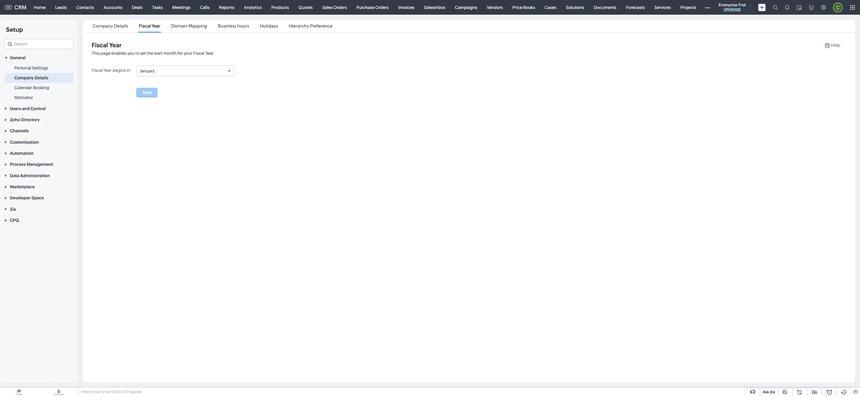 Task type: vqa. For each thing, say whether or not it's contained in the screenshot.
Channels image
no



Task type: describe. For each thing, give the bounding box(es) containing it.
motivator link
[[14, 95, 33, 101]]

fiscal year link
[[138, 23, 161, 28]]

booking
[[33, 86, 49, 90]]

help link
[[819, 43, 841, 48]]

leads
[[55, 5, 67, 10]]

0 vertical spatial year
[[152, 23, 161, 28]]

search image
[[773, 5, 779, 10]]

setup
[[6, 26, 23, 33]]

settings
[[32, 66, 48, 71]]

process management
[[10, 162, 53, 167]]

general region
[[0, 63, 78, 103]]

tasks
[[152, 5, 163, 10]]

fiscal left year.
[[193, 51, 205, 56]]

details inside list
[[114, 23, 128, 28]]

campaigns link
[[450, 0, 482, 15]]

personal settings
[[14, 66, 48, 71]]

orders for sales orders
[[334, 5, 347, 10]]

salesinbox link
[[420, 0, 450, 15]]

management
[[27, 162, 53, 167]]

trial
[[739, 3, 746, 7]]

orders for purchase orders
[[376, 5, 389, 10]]

Search text field
[[5, 39, 73, 49]]

space
[[31, 196, 44, 201]]

accounts link
[[99, 0, 127, 15]]

control
[[31, 106, 46, 111]]

data administration button
[[0, 170, 78, 181]]

signals image
[[786, 5, 790, 10]]

enterprise-trial upgrade
[[719, 3, 746, 12]]

analytics link
[[239, 0, 267, 15]]

calls
[[200, 5, 210, 10]]

chat
[[112, 390, 120, 395]]

quotes
[[299, 5, 313, 10]]

sales orders
[[323, 5, 347, 10]]

search element
[[770, 0, 782, 15]]

business hours
[[218, 23, 249, 28]]

leads link
[[50, 0, 72, 15]]

ask zia
[[763, 391, 776, 395]]

and
[[22, 106, 30, 111]]

data administration
[[10, 174, 50, 178]]

automation
[[10, 151, 34, 156]]

zoho directory
[[10, 118, 40, 122]]

campaigns
[[455, 5, 478, 10]]

channels
[[10, 129, 29, 134]]

data
[[10, 174, 19, 178]]

reports
[[219, 5, 235, 10]]

products link
[[267, 0, 294, 15]]

fiscal down deals "link"
[[139, 23, 151, 28]]

deals link
[[127, 0, 147, 15]]

this page enables you to set the start month for your fiscal year.
[[92, 51, 215, 56]]

1 vertical spatial your
[[93, 390, 101, 395]]

zoho directory button
[[0, 114, 78, 125]]

personal settings link
[[14, 65, 48, 71]]

invoices
[[399, 5, 415, 10]]

signals element
[[782, 0, 794, 15]]

books
[[524, 5, 535, 10]]

1 vertical spatial fiscal year
[[92, 42, 122, 49]]

salesinbox
[[424, 5, 446, 10]]

price books link
[[508, 0, 540, 15]]

year.
[[205, 51, 215, 56]]

price
[[513, 5, 523, 10]]

2 vertical spatial year
[[104, 68, 112, 73]]

ask
[[763, 391, 770, 395]]

create menu element
[[755, 0, 770, 15]]

chats image
[[0, 388, 38, 397]]

business hours link
[[217, 23, 250, 28]]

fiscal year begins in
[[92, 68, 130, 73]]

vendors link
[[482, 0, 508, 15]]

services
[[655, 5, 671, 10]]

contacts link
[[72, 0, 99, 15]]

fiscal down this at the top
[[92, 68, 103, 73]]

purchase
[[357, 5, 375, 10]]

company details link inside general region
[[14, 75, 48, 81]]

help
[[832, 43, 841, 48]]

company details inside general region
[[14, 76, 48, 80]]

tasks link
[[147, 0, 168, 15]]

vendors
[[487, 5, 503, 10]]

documents
[[594, 5, 617, 10]]

smart
[[101, 390, 112, 395]]

month
[[164, 51, 177, 56]]

marketplace
[[10, 185, 35, 189]]

forecasts
[[627, 5, 645, 10]]

in
[[127, 68, 130, 73]]

company details inside list
[[93, 23, 128, 28]]

mapping
[[189, 23, 207, 28]]

upgrade
[[724, 7, 741, 12]]

meetings link
[[168, 0, 195, 15]]

users and control button
[[0, 103, 78, 114]]

automation button
[[0, 148, 78, 159]]

hierarchy preference
[[289, 23, 333, 28]]

is
[[90, 390, 93, 395]]



Task type: locate. For each thing, give the bounding box(es) containing it.
products
[[272, 5, 289, 10]]

fiscal year up the page
[[92, 42, 122, 49]]

directory
[[21, 118, 40, 122]]

administration
[[20, 174, 50, 178]]

documents link
[[589, 0, 622, 15]]

company details down personal settings
[[14, 76, 48, 80]]

channels button
[[0, 125, 78, 137]]

0 horizontal spatial zia
[[10, 207, 16, 212]]

company details link inside list
[[92, 23, 129, 28]]

1 orders from the left
[[334, 5, 347, 10]]

profile image
[[834, 3, 843, 12]]

the
[[147, 51, 153, 56]]

process
[[10, 162, 26, 167]]

1 horizontal spatial company
[[93, 23, 113, 28]]

1 vertical spatial zia
[[770, 391, 776, 395]]

1 horizontal spatial your
[[184, 51, 193, 56]]

company up the calendar
[[14, 76, 34, 80]]

0 horizontal spatial details
[[35, 76, 48, 80]]

1 horizontal spatial company details link
[[92, 23, 129, 28]]

orders right purchase
[[376, 5, 389, 10]]

for
[[178, 51, 183, 56]]

price books
[[513, 5, 535, 10]]

to
[[135, 51, 139, 56]]

0 vertical spatial your
[[184, 51, 193, 56]]

list
[[87, 19, 338, 32]]

solutions link
[[562, 0, 589, 15]]

year
[[152, 23, 161, 28], [109, 42, 122, 49], [104, 68, 112, 73]]

holidays link
[[259, 23, 279, 28]]

0 horizontal spatial orders
[[334, 5, 347, 10]]

2 orders from the left
[[376, 5, 389, 10]]

analytics
[[244, 5, 262, 10]]

sales orders link
[[318, 0, 352, 15]]

zia inside dropdown button
[[10, 207, 16, 212]]

fiscal year
[[139, 23, 161, 28], [92, 42, 122, 49]]

orders inside sales orders link
[[334, 5, 347, 10]]

0 vertical spatial company
[[93, 23, 113, 28]]

fiscal
[[139, 23, 151, 28], [92, 42, 108, 49], [193, 51, 205, 56], [92, 68, 103, 73]]

year left begins
[[104, 68, 112, 73]]

0 vertical spatial zia
[[10, 207, 16, 212]]

marketplace button
[[0, 181, 78, 192]]

company details link down the accounts link
[[92, 23, 129, 28]]

sales
[[323, 5, 333, 10]]

home link
[[29, 0, 50, 15]]

fiscal up this at the top
[[92, 42, 108, 49]]

Other Modules field
[[702, 3, 714, 12]]

profile element
[[830, 0, 847, 15]]

1 vertical spatial company details
[[14, 76, 48, 80]]

hours
[[237, 23, 249, 28]]

zia right the ask
[[770, 391, 776, 395]]

home
[[34, 5, 46, 10]]

your right for
[[184, 51, 193, 56]]

details down 'accounts'
[[114, 23, 128, 28]]

calls link
[[195, 0, 214, 15]]

preference
[[310, 23, 333, 28]]

hierarchy
[[289, 23, 309, 28]]

motivator
[[14, 95, 33, 100]]

1 vertical spatial company details link
[[14, 75, 48, 81]]

calendar
[[14, 86, 32, 90]]

calendar image
[[797, 5, 802, 10]]

projects
[[681, 5, 697, 10]]

your right the is
[[93, 390, 101, 395]]

None field
[[4, 39, 73, 49]]

forecasts link
[[622, 0, 650, 15]]

0 horizontal spatial company details
[[14, 76, 48, 80]]

0 horizontal spatial fiscal year
[[92, 42, 122, 49]]

invoices link
[[394, 0, 420, 15]]

users and control
[[10, 106, 46, 111]]

enables
[[111, 51, 127, 56]]

start
[[154, 51, 163, 56]]

company details link
[[92, 23, 129, 28], [14, 75, 48, 81]]

1 vertical spatial year
[[109, 42, 122, 49]]

holidays
[[260, 23, 278, 28]]

company down 'accounts'
[[93, 23, 113, 28]]

company inside general region
[[14, 76, 34, 80]]

crm link
[[5, 4, 27, 10]]

deals
[[132, 5, 143, 10]]

fiscal year inside list
[[139, 23, 161, 28]]

orders
[[334, 5, 347, 10], [376, 5, 389, 10]]

here is your smart chat (ctrl+space)
[[81, 390, 142, 395]]

page
[[101, 51, 110, 56]]

business
[[218, 23, 236, 28]]

personal
[[14, 66, 31, 71]]

1 vertical spatial company
[[14, 76, 34, 80]]

services link
[[650, 0, 676, 15]]

company
[[93, 23, 113, 28], [14, 76, 34, 80]]

calendar booking
[[14, 86, 49, 90]]

solutions
[[566, 5, 585, 10]]

(ctrl+space)
[[121, 390, 142, 395]]

company details link down personal settings
[[14, 75, 48, 81]]

create menu image
[[759, 4, 766, 11]]

hierarchy preference link
[[288, 23, 334, 28]]

0 horizontal spatial company
[[14, 76, 34, 80]]

company inside list
[[93, 23, 113, 28]]

January field
[[137, 66, 234, 76]]

customization
[[10, 140, 39, 145]]

begins
[[113, 68, 126, 73]]

developer space
[[10, 196, 44, 201]]

1 horizontal spatial orders
[[376, 5, 389, 10]]

0 horizontal spatial your
[[93, 390, 101, 395]]

orders right sales
[[334, 5, 347, 10]]

0 vertical spatial company details link
[[92, 23, 129, 28]]

set
[[140, 51, 146, 56]]

1 vertical spatial details
[[35, 76, 48, 80]]

fiscal year down 'tasks'
[[139, 23, 161, 28]]

company details down the accounts link
[[93, 23, 128, 28]]

contacts image
[[40, 388, 78, 397]]

1 horizontal spatial company details
[[93, 23, 128, 28]]

details inside company details link
[[35, 76, 48, 80]]

0 vertical spatial fiscal year
[[139, 23, 161, 28]]

year up enables on the left top of the page
[[109, 42, 122, 49]]

accounts
[[104, 5, 122, 10]]

general button
[[0, 52, 78, 63]]

0 horizontal spatial company details link
[[14, 75, 48, 81]]

list containing company details
[[87, 19, 338, 32]]

process management button
[[0, 159, 78, 170]]

0 vertical spatial details
[[114, 23, 128, 28]]

developer
[[10, 196, 31, 201]]

meetings
[[172, 5, 191, 10]]

1 horizontal spatial zia
[[770, 391, 776, 395]]

orders inside purchase orders "link"
[[376, 5, 389, 10]]

zia button
[[0, 204, 78, 215]]

zia up cpq
[[10, 207, 16, 212]]

1 horizontal spatial fiscal year
[[139, 23, 161, 28]]

calendar booking link
[[14, 85, 49, 91]]

1 horizontal spatial details
[[114, 23, 128, 28]]

domain
[[171, 23, 188, 28]]

zia
[[10, 207, 16, 212], [770, 391, 776, 395]]

year down 'tasks'
[[152, 23, 161, 28]]

general
[[10, 56, 26, 60]]

cpq button
[[0, 215, 78, 226]]

details up booking
[[35, 76, 48, 80]]

quotes link
[[294, 0, 318, 15]]

developer space button
[[0, 192, 78, 204]]

crm
[[14, 4, 27, 10]]

0 vertical spatial company details
[[93, 23, 128, 28]]

enterprise-
[[719, 3, 739, 7]]



